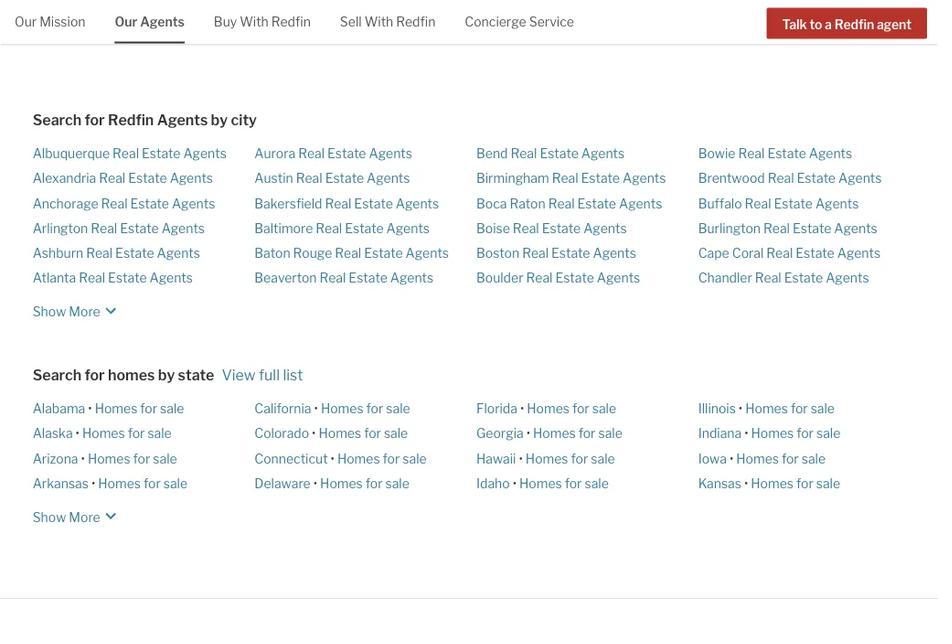 Task type: describe. For each thing, give the bounding box(es) containing it.
estate for atlanta real estate agents
[[108, 270, 147, 286]]

homes for idaho
[[520, 476, 562, 491]]

estate for arlington real estate agents
[[120, 221, 159, 236]]

colorado link
[[255, 426, 309, 442]]

austin real estate agents link
[[255, 171, 410, 186]]

for for indiana • homes for sale
[[797, 426, 814, 442]]

baton rouge real estate agents
[[255, 246, 449, 261]]

estate for bakersfield real estate agents
[[354, 196, 393, 211]]

florida
[[477, 401, 518, 417]]

agents for arlington real estate agents
[[162, 221, 205, 236]]

sale for georgia • homes for sale
[[599, 426, 623, 442]]

albuquerque real estate agents link
[[33, 146, 227, 161]]

homes for georgia
[[533, 426, 576, 442]]

agents for atlanta real estate agents
[[150, 270, 193, 286]]

redfin inside button
[[835, 16, 875, 32]]

california • homes for sale
[[255, 401, 411, 417]]

bowie real estate agents
[[699, 146, 853, 161]]

bowie real estate agents link
[[699, 146, 853, 161]]

sale for indiana • homes for sale
[[817, 426, 841, 442]]

for up albuquerque
[[85, 111, 105, 129]]

baltimore
[[255, 221, 313, 236]]

beaverton real estate agents link
[[255, 270, 434, 286]]

estate for birmingham real estate agents
[[581, 171, 620, 186]]

homes for alaska
[[82, 426, 125, 442]]

our agents link
[[115, 0, 185, 42]]

boston real estate agents link
[[477, 246, 637, 261]]

baton rouge real estate agents link
[[255, 246, 449, 261]]

state
[[178, 366, 214, 384]]

for for kansas • homes for sale
[[797, 476, 814, 491]]

albuquerque
[[33, 146, 110, 161]]

bakersfield real estate agents link
[[255, 196, 439, 211]]

• for colorado
[[312, 426, 316, 442]]

homes for colorado
[[319, 426, 362, 442]]

real for boston real estate agents
[[523, 246, 549, 261]]

homes for sale link for idaho • homes for sale
[[520, 476, 609, 491]]

sale for illinois • homes for sale
[[811, 401, 835, 417]]

ashburn real estate agents link
[[33, 246, 200, 261]]

real for atlanta real estate agents
[[79, 270, 105, 286]]

buy with redfin link
[[214, 0, 311, 42]]

boca
[[477, 196, 507, 211]]

chandler real estate agents
[[699, 270, 870, 286]]

agents for beaverton real estate agents
[[390, 270, 434, 286]]

talk
[[783, 16, 808, 32]]

agents for buffalo real estate agents
[[816, 196, 859, 211]]

1 show more link from the top
[[33, 295, 122, 322]]

boise real estate agents
[[477, 221, 627, 236]]

agents for search for redfin agents by city
[[157, 111, 208, 129]]

cape
[[699, 246, 730, 261]]

real for ashburn real estate agents
[[86, 246, 113, 261]]

for for arkansas • homes for sale
[[144, 476, 161, 491]]

aurora real estate agents
[[255, 146, 413, 161]]

homes for connecticut
[[338, 451, 380, 467]]

agents down birmingham real estate agents link
[[619, 196, 663, 211]]

real for buffalo real estate agents
[[745, 196, 772, 211]]

alaska link
[[33, 426, 73, 442]]

estate for bowie real estate agents
[[768, 146, 807, 161]]

our mission link
[[15, 0, 86, 42]]

show for 1st show more "link" from the bottom of the page
[[33, 510, 66, 525]]

homes for arizona
[[88, 451, 130, 467]]

colorado • homes for sale
[[255, 426, 408, 442]]

with for sell
[[365, 14, 394, 30]]

baltimore real estate agents
[[255, 221, 430, 236]]

sale for delaware • homes for sale
[[386, 476, 410, 491]]

homes for sale link for delaware • homes for sale
[[320, 476, 410, 491]]

real for boise real estate agents
[[513, 221, 540, 236]]

• for connecticut
[[331, 451, 335, 467]]

beaverton
[[255, 270, 317, 286]]

brentwood real estate agents link
[[699, 171, 882, 186]]

search for search for homes by state view full list
[[33, 366, 82, 384]]

burlington
[[699, 221, 761, 236]]

homes for sale link for alabama • homes for sale
[[95, 401, 184, 417]]

arkansas
[[33, 476, 89, 491]]

atlanta real estate agents link
[[33, 270, 193, 286]]

2 show more link from the top
[[33, 500, 122, 527]]

for for arizona • homes for sale
[[133, 451, 150, 467]]

agents for alexandria real estate agents
[[170, 171, 213, 186]]

estate up beaverton real estate agents
[[364, 246, 403, 261]]

agents for birmingham real estate agents
[[623, 171, 666, 186]]

homes for sale link for arizona • homes for sale
[[88, 451, 177, 467]]

concierge
[[465, 14, 527, 30]]

birmingham real estate agents
[[477, 171, 666, 186]]

• for florida
[[521, 401, 525, 417]]

agents for albuquerque real estate agents
[[183, 146, 227, 161]]

talk to a redfin agent
[[783, 16, 912, 32]]

arizona link
[[33, 451, 78, 467]]

aurora real estate agents link
[[255, 146, 413, 161]]

real for brentwood real estate agents
[[768, 171, 795, 186]]

agents for boston real estate agents
[[593, 246, 637, 261]]

alexandria real estate agents
[[33, 171, 213, 186]]

real for bakersfield real estate agents
[[325, 196, 352, 211]]

connecticut • homes for sale
[[255, 451, 427, 467]]

sale for alaska • homes for sale
[[148, 426, 172, 442]]

homes for sale link for georgia • homes for sale
[[533, 426, 623, 442]]

agents down burlington real estate agents link at right top
[[838, 246, 881, 261]]

agents for baltimore real estate agents
[[387, 221, 430, 236]]

connecticut
[[255, 451, 328, 467]]

homes for delaware
[[320, 476, 363, 491]]

idaho • homes for sale
[[477, 476, 609, 491]]

• for kansas
[[745, 476, 749, 491]]

agents for ashburn real estate agents
[[157, 246, 200, 261]]

baton
[[255, 246, 291, 261]]

show more for second show more "link" from the bottom of the page
[[33, 304, 100, 320]]

arlington
[[33, 221, 88, 236]]

georgia link
[[477, 426, 524, 442]]

real for albuquerque real estate agents
[[113, 146, 139, 161]]

agents for brentwood real estate agents
[[839, 171, 882, 186]]

view full list link
[[222, 366, 303, 384]]

sell with redfin
[[340, 14, 436, 30]]

homes for hawaii
[[526, 451, 569, 467]]

homes for sale link for california • homes for sale
[[321, 401, 411, 417]]

boca raton real estate agents
[[477, 196, 663, 211]]

real up chandler real estate agents
[[767, 246, 793, 261]]

for for illinois • homes for sale
[[791, 401, 808, 417]]

homes for sale link for arkansas • homes for sale
[[98, 476, 188, 491]]

our for our agents
[[115, 14, 137, 30]]

for up 'alabama • homes for sale'
[[85, 366, 105, 384]]

search for redfin agents by city
[[33, 111, 257, 129]]

estate down burlington real estate agents link at right top
[[796, 246, 835, 261]]

arlington real estate agents
[[33, 221, 205, 236]]

iowa
[[699, 451, 727, 467]]

• for iowa
[[730, 451, 734, 467]]

real for bowie real estate agents
[[739, 146, 765, 161]]

agents left buy
[[140, 14, 185, 30]]

for for alaska • homes for sale
[[128, 426, 145, 442]]

coral
[[733, 246, 764, 261]]

aurora
[[255, 146, 296, 161]]

hawaii • homes for sale
[[477, 451, 615, 467]]

arkansas • homes for sale
[[33, 476, 188, 491]]

indiana link
[[699, 426, 742, 442]]

cape coral real estate agents link
[[699, 246, 881, 261]]

arizona
[[33, 451, 78, 467]]

ashburn
[[33, 246, 83, 261]]

albuquerque real estate agents
[[33, 146, 227, 161]]

baltimore real estate agents link
[[255, 221, 430, 236]]

• for arkansas
[[91, 476, 95, 491]]

search for homes by state view full list
[[33, 366, 303, 384]]

• for idaho
[[513, 476, 517, 491]]

sell
[[340, 14, 362, 30]]

birmingham
[[477, 171, 550, 186]]

sale for connecticut • homes for sale
[[403, 451, 427, 467]]

homes for sale link for colorado • homes for sale
[[319, 426, 408, 442]]

sale for kansas • homes for sale
[[817, 476, 841, 491]]

chandler
[[699, 270, 753, 286]]

hawaii
[[477, 451, 516, 467]]

real for boulder real estate agents
[[527, 270, 553, 286]]

iowa • homes for sale
[[699, 451, 826, 467]]

for for california • homes for sale
[[367, 401, 384, 417]]

indiana
[[699, 426, 742, 442]]

alabama
[[33, 401, 85, 417]]



Task type: locate. For each thing, give the bounding box(es) containing it.
estate up baltimore real estate agents
[[354, 196, 393, 211]]

estate for albuquerque real estate agents
[[142, 146, 181, 161]]

boston
[[477, 246, 520, 261]]

agents up the brentwood real estate agents
[[810, 146, 853, 161]]

colorado
[[255, 426, 309, 442]]

homes
[[108, 366, 155, 384]]

agents left boston
[[406, 246, 449, 261]]

agents for boise real estate agents
[[584, 221, 627, 236]]

california link
[[255, 401, 312, 417]]

georgia • homes for sale
[[477, 426, 623, 442]]

real down coral
[[756, 270, 782, 286]]

iowa link
[[699, 451, 727, 467]]

homes up arkansas • homes for sale
[[88, 451, 130, 467]]

homes down the connecticut • homes for sale
[[320, 476, 363, 491]]

with for buy
[[240, 14, 269, 30]]

estate for chandler real estate agents
[[785, 270, 824, 286]]

alabama • homes for sale
[[33, 401, 184, 417]]

agents for bakersfield real estate agents
[[396, 196, 439, 211]]

for down hawaii • homes for sale at the bottom of the page
[[565, 476, 582, 491]]

more for second show more "link" from the bottom of the page
[[69, 304, 100, 320]]

show more
[[33, 304, 100, 320], [33, 510, 100, 525]]

for down homes
[[140, 401, 157, 417]]

delaware • homes for sale
[[255, 476, 410, 491]]

1 vertical spatial show
[[33, 510, 66, 525]]

real up the ashburn real estate agents
[[91, 221, 117, 236]]

connecticut link
[[255, 451, 328, 467]]

estate down boston real estate agents
[[556, 270, 595, 286]]

with right the sell
[[365, 14, 394, 30]]

• up delaware • homes for sale at the bottom of the page
[[331, 451, 335, 467]]

2 our from the left
[[115, 14, 137, 30]]

real down buffalo real estate agents link
[[764, 221, 790, 236]]

for down the connecticut • homes for sale
[[366, 476, 383, 491]]

agents down arlington real estate agents
[[157, 246, 200, 261]]

estate for austin real estate agents
[[325, 171, 364, 186]]

• for arizona
[[81, 451, 85, 467]]

delaware link
[[255, 476, 311, 491]]

real for beaverton real estate agents
[[320, 270, 346, 286]]

2 more from the top
[[69, 510, 100, 525]]

0 horizontal spatial with
[[240, 14, 269, 30]]

real down birmingham real estate agents link
[[549, 196, 575, 211]]

agents for bend real estate agents
[[582, 146, 625, 161]]

our inside "link"
[[15, 14, 37, 30]]

sale for idaho • homes for sale
[[585, 476, 609, 491]]

• down california • homes for sale
[[312, 426, 316, 442]]

agents for chandler real estate agents
[[826, 270, 870, 286]]

for down florida • homes for sale at the bottom right
[[579, 426, 596, 442]]

estate for buffalo real estate agents
[[774, 196, 813, 211]]

agents for boulder real estate agents
[[597, 270, 641, 286]]

sale for arkansas • homes for sale
[[164, 476, 188, 491]]

redfin right a
[[835, 16, 875, 32]]

our mission
[[15, 14, 86, 30]]

sale for colorado • homes for sale
[[384, 426, 408, 442]]

concierge service
[[465, 14, 574, 30]]

homes for sale link down florida • homes for sale at the bottom right
[[533, 426, 623, 442]]

sale for arizona • homes for sale
[[153, 451, 177, 467]]

• for alaska
[[76, 426, 80, 442]]

• right kansas link
[[745, 476, 749, 491]]

real down the ashburn real estate agents
[[79, 270, 105, 286]]

estate down alexandria real estate agents
[[130, 196, 169, 211]]

austin
[[255, 171, 293, 186]]

boise
[[477, 221, 510, 236]]

sale down arizona • homes for sale
[[164, 476, 188, 491]]

estate for burlington real estate agents
[[793, 221, 832, 236]]

estate down anchorage real estate agents
[[120, 221, 159, 236]]

by
[[211, 111, 228, 129], [158, 366, 175, 384]]

for for florida • homes for sale
[[573, 401, 590, 417]]

sell with redfin link
[[340, 0, 436, 42]]

real down baton rouge real estate agents link
[[320, 270, 346, 286]]

• for georgia
[[527, 426, 531, 442]]

sale down "georgia • homes for sale"
[[591, 451, 615, 467]]

alaska • homes for sale
[[33, 426, 172, 442]]

1 vertical spatial more
[[69, 510, 100, 525]]

search up albuquerque
[[33, 111, 82, 129]]

agents up birmingham real estate agents
[[582, 146, 625, 161]]

homes for sale link for connecticut • homes for sale
[[338, 451, 427, 467]]

homes for sale link down iowa • homes for sale
[[751, 476, 841, 491]]

search up alabama
[[33, 366, 82, 384]]

sale for iowa • homes for sale
[[802, 451, 826, 467]]

real for alexandria real estate agents
[[99, 171, 126, 186]]

homes down iowa • homes for sale
[[751, 476, 794, 491]]

show more for 1st show more "link" from the bottom of the page
[[33, 510, 100, 525]]

• right delaware at the bottom left of the page
[[314, 476, 318, 491]]

boulder real estate agents link
[[477, 270, 641, 286]]

agents up austin real estate agents link
[[369, 146, 413, 161]]

homes for florida
[[527, 401, 570, 417]]

sale for alabama • homes for sale
[[160, 401, 184, 417]]

1 vertical spatial show more
[[33, 510, 100, 525]]

• for illinois
[[739, 401, 743, 417]]

idaho link
[[477, 476, 510, 491]]

buy
[[214, 14, 237, 30]]

estate up bakersfield real estate agents
[[325, 171, 364, 186]]

indiana • homes for sale
[[699, 426, 841, 442]]

agents for aurora real estate agents
[[369, 146, 413, 161]]

agents up buffalo real estate agents
[[839, 171, 882, 186]]

1 vertical spatial show more link
[[33, 500, 122, 527]]

real for aurora real estate agents
[[298, 146, 325, 161]]

sale up the connecticut • homes for sale
[[384, 426, 408, 442]]

1 our from the left
[[15, 14, 37, 30]]

1 horizontal spatial by
[[211, 111, 228, 129]]

homes up 'alaska • homes for sale'
[[95, 401, 138, 417]]

our
[[15, 14, 37, 30], [115, 14, 137, 30]]

bend real estate agents
[[477, 146, 625, 161]]

1 vertical spatial by
[[158, 366, 175, 384]]

estate down birmingham real estate agents link
[[578, 196, 617, 211]]

homes for sale link up indiana • homes for sale
[[746, 401, 835, 417]]

bowie
[[699, 146, 736, 161]]

buffalo real estate agents link
[[699, 196, 859, 211]]

agents down baton rouge real estate agents link
[[390, 270, 434, 286]]

show
[[33, 304, 66, 320], [33, 510, 66, 525]]

• for hawaii
[[519, 451, 523, 467]]

kansas
[[699, 476, 742, 491]]

agents
[[140, 14, 185, 30], [157, 111, 208, 129], [183, 146, 227, 161], [369, 146, 413, 161], [582, 146, 625, 161], [810, 146, 853, 161], [170, 171, 213, 186], [367, 171, 410, 186], [623, 171, 666, 186], [839, 171, 882, 186], [172, 196, 215, 211], [396, 196, 439, 211], [619, 196, 663, 211], [816, 196, 859, 211], [162, 221, 205, 236], [387, 221, 430, 236], [584, 221, 627, 236], [835, 221, 878, 236], [157, 246, 200, 261], [406, 246, 449, 261], [593, 246, 637, 261], [838, 246, 881, 261], [150, 270, 193, 286], [390, 270, 434, 286], [597, 270, 641, 286], [826, 270, 870, 286]]

0 horizontal spatial our
[[15, 14, 37, 30]]

real up rouge
[[316, 221, 342, 236]]

• for alabama
[[88, 401, 92, 417]]

homes for indiana
[[752, 426, 794, 442]]

beaverton real estate agents
[[255, 270, 434, 286]]

bend
[[477, 146, 508, 161]]

arlington real estate agents link
[[33, 221, 205, 236]]

0 vertical spatial show more
[[33, 304, 100, 320]]

california
[[255, 401, 312, 417]]

illinois
[[699, 401, 736, 417]]

raton
[[510, 196, 546, 211]]

homes for sale link for illinois • homes for sale
[[746, 401, 835, 417]]

show down atlanta
[[33, 304, 66, 320]]

homes for sale link down illinois • homes for sale at the bottom right of page
[[752, 426, 841, 442]]

real for baltimore real estate agents
[[316, 221, 342, 236]]

• right florida link
[[521, 401, 525, 417]]

0 horizontal spatial by
[[158, 366, 175, 384]]

1 show from the top
[[33, 304, 66, 320]]

list
[[283, 366, 303, 384]]

real for bend real estate agents
[[511, 146, 537, 161]]

homes for arkansas
[[98, 476, 141, 491]]

for up arkansas • homes for sale
[[133, 451, 150, 467]]

cape coral real estate agents
[[699, 246, 881, 261]]

sale for california • homes for sale
[[386, 401, 411, 417]]

homes for illinois
[[746, 401, 789, 417]]

search for search for redfin agents by city
[[33, 111, 82, 129]]

2 search from the top
[[33, 366, 82, 384]]

homes for sale link for indiana • homes for sale
[[752, 426, 841, 442]]

more down "arkansas" 'link'
[[69, 510, 100, 525]]

alexandria
[[33, 171, 96, 186]]

delaware
[[255, 476, 311, 491]]

agents left city
[[157, 111, 208, 129]]

boulder real estate agents
[[477, 270, 641, 286]]

0 vertical spatial by
[[211, 111, 228, 129]]

for up the colorado • homes for sale
[[367, 401, 384, 417]]

buffalo
[[699, 196, 743, 211]]

homes down arizona • homes for sale
[[98, 476, 141, 491]]

arizona • homes for sale
[[33, 451, 177, 467]]

homes for sale link
[[95, 401, 184, 417], [321, 401, 411, 417], [527, 401, 617, 417], [746, 401, 835, 417], [82, 426, 172, 442], [319, 426, 408, 442], [533, 426, 623, 442], [752, 426, 841, 442], [88, 451, 177, 467], [338, 451, 427, 467], [526, 451, 615, 467], [737, 451, 826, 467], [98, 476, 188, 491], [320, 476, 410, 491], [520, 476, 609, 491], [751, 476, 841, 491]]

estate for boston real estate agents
[[552, 246, 591, 261]]

estate down the albuquerque real estate agents link
[[128, 171, 167, 186]]

real up beaverton real estate agents
[[335, 246, 362, 261]]

estate down ashburn real estate agents link
[[108, 270, 147, 286]]

sale down 'alabama • homes for sale'
[[148, 426, 172, 442]]

for for georgia • homes for sale
[[579, 426, 596, 442]]

estate up baton rouge real estate agents link
[[345, 221, 384, 236]]

real for birmingham real estate agents
[[552, 171, 579, 186]]

for for idaho • homes for sale
[[565, 476, 582, 491]]

• right indiana link
[[745, 426, 749, 442]]

real for austin real estate agents
[[296, 171, 323, 186]]

homes up the connecticut • homes for sale
[[319, 426, 362, 442]]

agents left boca
[[396, 196, 439, 211]]

for for hawaii • homes for sale
[[571, 451, 589, 467]]

1 vertical spatial search
[[33, 366, 82, 384]]

agents for austin real estate agents
[[367, 171, 410, 186]]

sale up the colorado • homes for sale
[[386, 401, 411, 417]]

estate down the brentwood real estate agents
[[774, 196, 813, 211]]

estate up boulder real estate agents
[[552, 246, 591, 261]]

atlanta
[[33, 270, 76, 286]]

hawaii link
[[477, 451, 516, 467]]

agents down anchorage real estate agents link
[[162, 221, 205, 236]]

1 search from the top
[[33, 111, 82, 129]]

0 vertical spatial search
[[33, 111, 82, 129]]

• for indiana
[[745, 426, 749, 442]]

redfin for search for redfin agents by city
[[108, 111, 154, 129]]

our left mission
[[15, 14, 37, 30]]

show more down "arkansas" 'link'
[[33, 510, 100, 525]]

• for california
[[314, 401, 318, 417]]

real up austin real estate agents
[[298, 146, 325, 161]]

our right mission
[[115, 14, 137, 30]]

real for burlington real estate agents
[[764, 221, 790, 236]]

real for arlington real estate agents
[[91, 221, 117, 236]]

1 show more from the top
[[33, 304, 100, 320]]

• down arizona • homes for sale
[[91, 476, 95, 491]]

agents down boston real estate agents
[[597, 270, 641, 286]]

sale down search for homes by state view full list
[[160, 401, 184, 417]]

2 with from the left
[[365, 14, 394, 30]]

for up delaware • homes for sale at the bottom of the page
[[383, 451, 400, 467]]

estate up birmingham real estate agents
[[540, 146, 579, 161]]

a
[[825, 16, 832, 32]]

estate up "boca raton real estate agents" link
[[581, 171, 620, 186]]

homes for alabama
[[95, 401, 138, 417]]

estate for boise real estate agents
[[542, 221, 581, 236]]

0 vertical spatial show
[[33, 304, 66, 320]]

our for our mission
[[15, 14, 37, 30]]

boston real estate agents
[[477, 246, 637, 261]]

for up the connecticut • homes for sale
[[364, 426, 381, 442]]

for for iowa • homes for sale
[[782, 451, 799, 467]]

0 vertical spatial more
[[69, 304, 100, 320]]

homes down hawaii • homes for sale at the bottom of the page
[[520, 476, 562, 491]]

to
[[810, 16, 823, 32]]

agents down cape coral real estate agents link
[[826, 270, 870, 286]]

agents up bakersfield real estate agents link
[[367, 171, 410, 186]]

for down indiana • homes for sale
[[782, 451, 799, 467]]

more down atlanta real estate agents link
[[69, 304, 100, 320]]

real up alexandria real estate agents link
[[113, 146, 139, 161]]

• right alaska link
[[76, 426, 80, 442]]

real for anchorage real estate agents
[[101, 196, 128, 211]]

for up "georgia • homes for sale"
[[573, 401, 590, 417]]

0 vertical spatial show more link
[[33, 295, 122, 322]]

mission
[[39, 14, 86, 30]]

talk to a redfin agent button
[[767, 8, 928, 39]]

buffalo real estate agents
[[699, 196, 859, 211]]

homes for sale link for hawaii • homes for sale
[[526, 451, 615, 467]]

homes for sale link down hawaii • homes for sale at the bottom of the page
[[520, 476, 609, 491]]

homes up indiana • homes for sale
[[746, 401, 789, 417]]

estate
[[142, 146, 181, 161], [328, 146, 366, 161], [540, 146, 579, 161], [768, 146, 807, 161], [128, 171, 167, 186], [325, 171, 364, 186], [581, 171, 620, 186], [797, 171, 836, 186], [130, 196, 169, 211], [354, 196, 393, 211], [578, 196, 617, 211], [774, 196, 813, 211], [120, 221, 159, 236], [345, 221, 384, 236], [542, 221, 581, 236], [793, 221, 832, 236], [115, 246, 154, 261], [364, 246, 403, 261], [552, 246, 591, 261], [796, 246, 835, 261], [108, 270, 147, 286], [349, 270, 388, 286], [556, 270, 595, 286], [785, 270, 824, 286]]

redfin for sell with redfin
[[396, 14, 436, 30]]

1 more from the top
[[69, 304, 100, 320]]

estate up boston real estate agents link
[[542, 221, 581, 236]]

1 horizontal spatial with
[[365, 14, 394, 30]]

agents for anchorage real estate agents
[[172, 196, 215, 211]]

sale down the connecticut • homes for sale
[[386, 476, 410, 491]]

kansas link
[[699, 476, 742, 491]]

agents down albuquerque real estate agents
[[170, 171, 213, 186]]

more
[[69, 304, 100, 320], [69, 510, 100, 525]]

redfin right the sell
[[396, 14, 436, 30]]

more for 1st show more "link" from the bottom of the page
[[69, 510, 100, 525]]

buy with redfin
[[214, 14, 311, 30]]

anchorage
[[33, 196, 98, 211]]

estate for aurora real estate agents
[[328, 146, 366, 161]]

homes for sale link for iowa • homes for sale
[[737, 451, 826, 467]]

homes up the colorado • homes for sale
[[321, 401, 364, 417]]

sale for hawaii • homes for sale
[[591, 451, 615, 467]]

estate for ashburn real estate agents
[[115, 246, 154, 261]]

anchorage real estate agents
[[33, 196, 215, 211]]

real up the birmingham
[[511, 146, 537, 161]]

estate up buffalo real estate agents link
[[797, 171, 836, 186]]

agent
[[877, 16, 912, 32]]

service
[[529, 14, 574, 30]]

sale for florida • homes for sale
[[593, 401, 617, 417]]

•
[[88, 401, 92, 417], [314, 401, 318, 417], [521, 401, 525, 417], [739, 401, 743, 417], [76, 426, 80, 442], [312, 426, 316, 442], [527, 426, 531, 442], [745, 426, 749, 442], [81, 451, 85, 467], [331, 451, 335, 467], [519, 451, 523, 467], [730, 451, 734, 467], [91, 476, 95, 491], [314, 476, 318, 491], [513, 476, 517, 491], [745, 476, 749, 491]]

illinois link
[[699, 401, 736, 417]]

for for delaware • homes for sale
[[366, 476, 383, 491]]

show more down atlanta
[[33, 304, 100, 320]]

estate for beaverton real estate agents
[[349, 270, 388, 286]]

view
[[222, 366, 256, 384]]

homes for sale link down indiana • homes for sale
[[737, 451, 826, 467]]

bend real estate agents link
[[477, 146, 625, 161]]

city
[[231, 111, 257, 129]]

atlanta real estate agents
[[33, 270, 193, 286]]

concierge service link
[[465, 0, 574, 42]]

full
[[259, 366, 280, 384]]

sale up "georgia • homes for sale"
[[593, 401, 617, 417]]

for down arizona • homes for sale
[[144, 476, 161, 491]]

show more link down "arkansas" 'link'
[[33, 500, 122, 527]]

estate for baltimore real estate agents
[[345, 221, 384, 236]]

real down boise real estate agents
[[523, 246, 549, 261]]

homes for iowa
[[737, 451, 779, 467]]

our agents
[[115, 14, 185, 30]]

boulder
[[477, 270, 524, 286]]

burlington real estate agents
[[699, 221, 878, 236]]

2 show from the top
[[33, 510, 66, 525]]

1 with from the left
[[240, 14, 269, 30]]

2 show more from the top
[[33, 510, 100, 525]]

1 horizontal spatial our
[[115, 14, 137, 30]]

idaho
[[477, 476, 510, 491]]

real up arlington real estate agents
[[101, 196, 128, 211]]



Task type: vqa. For each thing, say whether or not it's contained in the screenshot.
On Redfin less than 1 day
no



